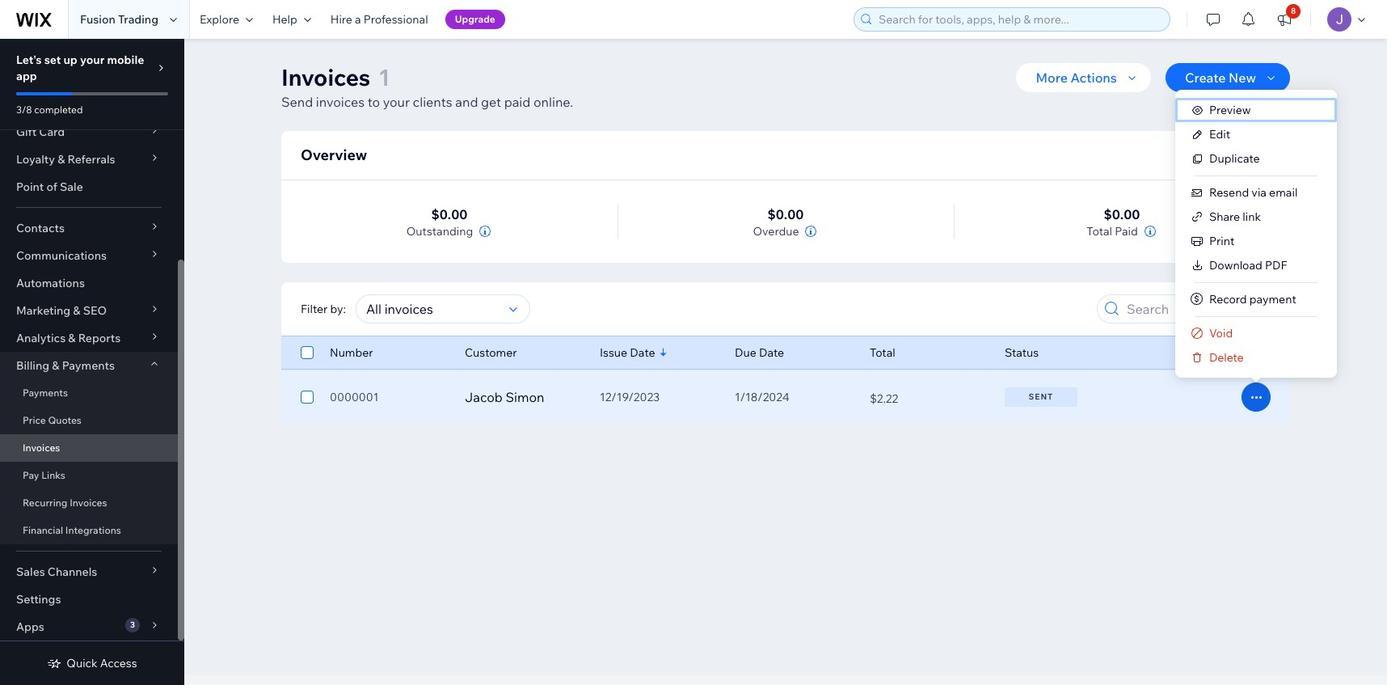 Task type: locate. For each thing, give the bounding box(es) containing it.
download
[[1210, 258, 1263, 273]]

access
[[100, 656, 137, 671]]

analytics & reports
[[16, 331, 121, 345]]

marketing & seo button
[[0, 297, 178, 324]]

payments down analytics & reports 'popup button'
[[62, 358, 115, 373]]

date for due date
[[759, 345, 785, 360]]

duplicate button
[[1176, 146, 1338, 171]]

pdf
[[1266, 258, 1288, 273]]

invoices up pay links
[[23, 442, 60, 454]]

2 $0.00 from the left
[[768, 206, 804, 222]]

1 horizontal spatial your
[[383, 94, 410, 110]]

email
[[1270, 185, 1298, 200]]

invoices up invoices
[[281, 63, 371, 91]]

last year button
[[1193, 146, 1272, 165]]

download pdf
[[1210, 258, 1288, 273]]

0 horizontal spatial date
[[630, 345, 656, 360]]

send
[[281, 94, 313, 110]]

payment
[[1250, 292, 1297, 307]]

price quotes
[[23, 414, 82, 426]]

date for issue date
[[630, 345, 656, 360]]

2 horizontal spatial $0.00
[[1105, 206, 1141, 222]]

&
[[58, 152, 65, 167], [73, 303, 81, 318], [68, 331, 76, 345], [52, 358, 59, 373]]

get
[[481, 94, 502, 110]]

print
[[1210, 234, 1235, 248]]

preview
[[1210, 103, 1252, 117]]

8
[[1292, 6, 1297, 16]]

0 vertical spatial actions
[[1071, 70, 1118, 86]]

communications button
[[0, 242, 178, 269]]

settings link
[[0, 586, 178, 613]]

actions right 'more'
[[1071, 70, 1118, 86]]

paid
[[504, 94, 531, 110]]

actions inside button
[[1071, 70, 1118, 86]]

1 vertical spatial total
[[870, 345, 896, 360]]

3 $0.00 from the left
[[1105, 206, 1141, 222]]

menu
[[1176, 98, 1338, 370]]

invoices for invoices 1 send invoices to your clients and get paid online.
[[281, 63, 371, 91]]

sales
[[16, 565, 45, 579]]

1 date from the left
[[630, 345, 656, 360]]

0 vertical spatial total
[[1087, 224, 1113, 239]]

sales channels
[[16, 565, 97, 579]]

$0.00 up paid at the top right
[[1105, 206, 1141, 222]]

create new
[[1186, 70, 1257, 86]]

a
[[355, 12, 361, 27]]

communications
[[16, 248, 107, 263]]

1 vertical spatial your
[[383, 94, 410, 110]]

0 horizontal spatial invoices
[[23, 442, 60, 454]]

loyalty & referrals button
[[0, 146, 178, 173]]

more
[[1036, 70, 1068, 86]]

actions
[[1071, 70, 1118, 86], [1232, 345, 1272, 360]]

duplicate
[[1210, 151, 1261, 166]]

total
[[1087, 224, 1113, 239], [870, 345, 896, 360]]

sidebar element
[[0, 0, 184, 685]]

invoices inside the recurring invoices link
[[70, 497, 107, 509]]

gift card button
[[0, 118, 178, 146]]

& right loyalty
[[58, 152, 65, 167]]

status
[[1005, 345, 1040, 360]]

& left reports
[[68, 331, 76, 345]]

marketing & seo
[[16, 303, 107, 318]]

0 horizontal spatial actions
[[1071, 70, 1118, 86]]

marketing
[[16, 303, 71, 318]]

quick
[[67, 656, 98, 671]]

None field
[[361, 295, 505, 323]]

upgrade
[[455, 13, 496, 25]]

1 horizontal spatial invoices
[[70, 497, 107, 509]]

more actions button
[[1017, 63, 1152, 92]]

1 vertical spatial invoices
[[23, 442, 60, 454]]

completed
[[34, 104, 83, 116]]

sale
[[60, 180, 83, 194]]

invoices
[[316, 94, 365, 110]]

None checkbox
[[301, 343, 314, 362]]

links
[[41, 469, 65, 481]]

date right due at the right bottom
[[759, 345, 785, 360]]

0 vertical spatial payments
[[62, 358, 115, 373]]

0 horizontal spatial total
[[870, 345, 896, 360]]

& inside 'popup button'
[[68, 331, 76, 345]]

link
[[1243, 209, 1262, 224]]

number
[[330, 345, 373, 360]]

last
[[1193, 147, 1218, 163]]

total up $2.22
[[870, 345, 896, 360]]

jacob simon
[[465, 389, 545, 405]]

total left paid at the top right
[[1087, 224, 1113, 239]]

0000001
[[330, 390, 379, 404]]

None checkbox
[[301, 387, 314, 407]]

record payment button
[[1176, 287, 1338, 311]]

date right issue
[[630, 345, 656, 360]]

recurring invoices
[[23, 497, 107, 509]]

0 horizontal spatial your
[[80, 53, 105, 67]]

2 vertical spatial invoices
[[70, 497, 107, 509]]

point of sale link
[[0, 173, 178, 201]]

invoices down pay links link
[[70, 497, 107, 509]]

reports
[[78, 331, 121, 345]]

1
[[379, 63, 390, 91]]

3
[[130, 620, 135, 630]]

invoices inside invoices link
[[23, 442, 60, 454]]

$0.00 for total paid
[[1105, 206, 1141, 222]]

create new button
[[1166, 63, 1291, 92]]

$0.00 up overdue
[[768, 206, 804, 222]]

void button
[[1176, 321, 1338, 345]]

& inside popup button
[[52, 358, 59, 373]]

loyalty
[[16, 152, 55, 167]]

fusion
[[80, 12, 116, 27]]

let's set up your mobile app
[[16, 53, 144, 83]]

your right to
[[383, 94, 410, 110]]

invoices link
[[0, 434, 178, 462]]

your right up
[[80, 53, 105, 67]]

analytics & reports button
[[0, 324, 178, 352]]

channels
[[48, 565, 97, 579]]

& left seo
[[73, 303, 81, 318]]

1 horizontal spatial $0.00
[[768, 206, 804, 222]]

$0.00
[[432, 206, 468, 222], [768, 206, 804, 222], [1105, 206, 1141, 222]]

and
[[456, 94, 478, 110]]

1 $0.00 from the left
[[432, 206, 468, 222]]

invoices
[[281, 63, 371, 91], [23, 442, 60, 454], [70, 497, 107, 509]]

2 horizontal spatial invoices
[[281, 63, 371, 91]]

0 vertical spatial your
[[80, 53, 105, 67]]

download pdf button
[[1176, 253, 1338, 277]]

payments up price quotes
[[23, 387, 68, 399]]

invoices inside invoices 1 send invoices to your clients and get paid online.
[[281, 63, 371, 91]]

actions down void on the top
[[1232, 345, 1272, 360]]

menu containing preview
[[1176, 98, 1338, 370]]

0 vertical spatial invoices
[[281, 63, 371, 91]]

share
[[1210, 209, 1241, 224]]

mobile
[[107, 53, 144, 67]]

financial
[[23, 524, 63, 536]]

$0.00 up outstanding
[[432, 206, 468, 222]]

to
[[368, 94, 380, 110]]

financial integrations
[[23, 524, 121, 536]]

2 date from the left
[[759, 345, 785, 360]]

1 horizontal spatial total
[[1087, 224, 1113, 239]]

& right "billing"
[[52, 358, 59, 373]]

due
[[735, 345, 757, 360]]

1 horizontal spatial actions
[[1232, 345, 1272, 360]]

0 horizontal spatial $0.00
[[432, 206, 468, 222]]

payments
[[62, 358, 115, 373], [23, 387, 68, 399]]

total for total
[[870, 345, 896, 360]]

1 horizontal spatial date
[[759, 345, 785, 360]]



Task type: vqa. For each thing, say whether or not it's contained in the screenshot.
top "your"
yes



Task type: describe. For each thing, give the bounding box(es) containing it.
analytics
[[16, 331, 66, 345]]

pay
[[23, 469, 39, 481]]

pay links link
[[0, 462, 178, 489]]

automations
[[16, 276, 85, 290]]

automations link
[[0, 269, 178, 297]]

last year
[[1193, 147, 1247, 163]]

$0.00 for outstanding
[[432, 206, 468, 222]]

resend
[[1210, 185, 1250, 200]]

up
[[63, 53, 78, 67]]

payments link
[[0, 379, 178, 407]]

pay links
[[23, 469, 65, 481]]

app
[[16, 69, 37, 83]]

gift card
[[16, 125, 65, 139]]

jacob
[[465, 389, 503, 405]]

fusion trading
[[80, 12, 159, 27]]

3/8 completed
[[16, 104, 83, 116]]

point
[[16, 180, 44, 194]]

apps
[[16, 620, 44, 634]]

hire a professional
[[331, 12, 428, 27]]

create
[[1186, 70, 1227, 86]]

3/8
[[16, 104, 32, 116]]

overdue
[[753, 224, 800, 239]]

& for marketing
[[73, 303, 81, 318]]

of
[[46, 180, 57, 194]]

new
[[1230, 70, 1257, 86]]

your inside let's set up your mobile app
[[80, 53, 105, 67]]

1/18/2024
[[735, 390, 790, 404]]

payments inside popup button
[[62, 358, 115, 373]]

issue date
[[600, 345, 656, 360]]

help button
[[263, 0, 321, 39]]

integrations
[[65, 524, 121, 536]]

via
[[1252, 185, 1267, 200]]

contacts button
[[0, 214, 178, 242]]

billing
[[16, 358, 49, 373]]

hire a professional link
[[321, 0, 438, 39]]

1 vertical spatial payments
[[23, 387, 68, 399]]

trading
[[118, 12, 159, 27]]

contacts
[[16, 221, 65, 235]]

referrals
[[68, 152, 115, 167]]

total for total paid
[[1087, 224, 1113, 239]]

& for loyalty
[[58, 152, 65, 167]]

delete
[[1210, 350, 1245, 365]]

simon
[[506, 389, 545, 405]]

& for analytics
[[68, 331, 76, 345]]

set
[[44, 53, 61, 67]]

Search field
[[1123, 295, 1266, 323]]

year
[[1221, 147, 1247, 163]]

loyalty & referrals
[[16, 152, 115, 167]]

1 vertical spatial actions
[[1232, 345, 1272, 360]]

& for billing
[[52, 358, 59, 373]]

quotes
[[48, 414, 82, 426]]

12/19/2023
[[600, 390, 660, 404]]

clients
[[413, 94, 453, 110]]

invoices for invoices
[[23, 442, 60, 454]]

more actions
[[1036, 70, 1118, 86]]

filter
[[301, 302, 328, 316]]

gift
[[16, 125, 37, 139]]

billing & payments
[[16, 358, 115, 373]]

sent
[[1029, 391, 1054, 402]]

card
[[39, 125, 65, 139]]

customer
[[465, 345, 517, 360]]

$0.00 for overdue
[[768, 206, 804, 222]]

professional
[[364, 12, 428, 27]]

delete button
[[1176, 345, 1338, 370]]

share link
[[1210, 209, 1262, 224]]

invoices 1 send invoices to your clients and get paid online.
[[281, 63, 574, 110]]

issue
[[600, 345, 628, 360]]

recurring invoices link
[[0, 489, 178, 517]]

quick access
[[67, 656, 137, 671]]

edit
[[1210, 127, 1231, 142]]

financial integrations link
[[0, 517, 178, 544]]

edit button
[[1176, 122, 1338, 146]]

Search for tools, apps, help & more... field
[[874, 8, 1166, 31]]

price
[[23, 414, 46, 426]]

due date
[[735, 345, 785, 360]]

by:
[[330, 302, 346, 316]]

record
[[1210, 292, 1248, 307]]

void
[[1210, 326, 1234, 341]]

outstanding
[[407, 224, 473, 239]]

paid
[[1116, 224, 1139, 239]]

your inside invoices 1 send invoices to your clients and get paid online.
[[383, 94, 410, 110]]



